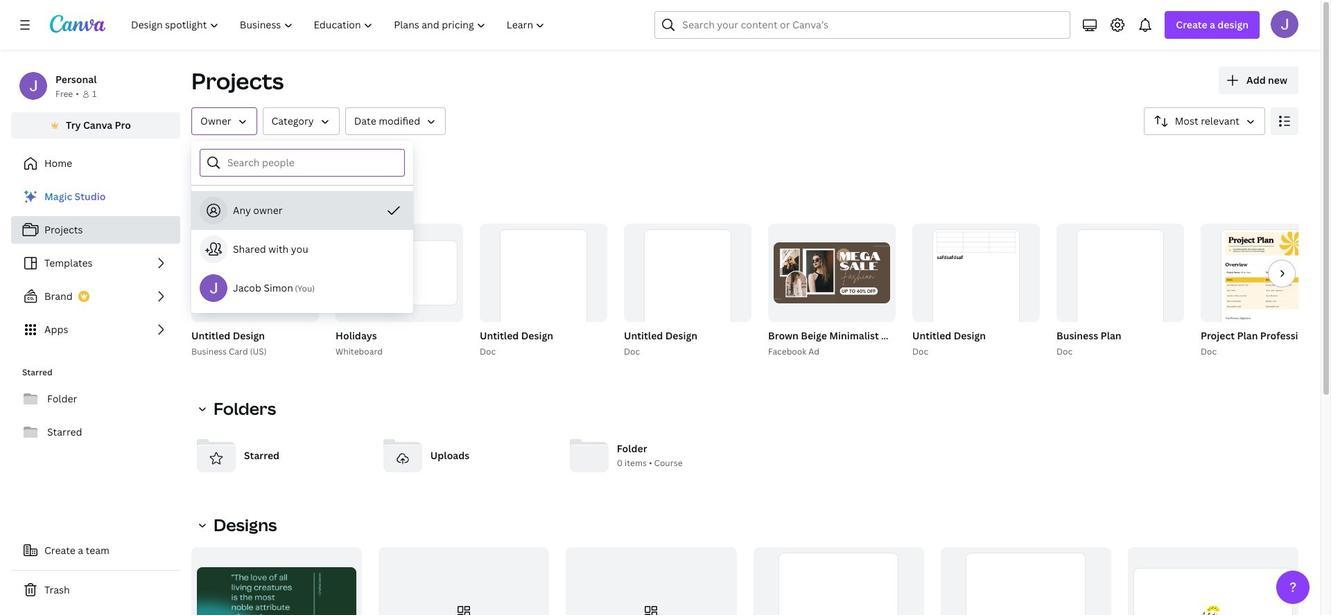Task type: describe. For each thing, give the bounding box(es) containing it.
top level navigation element
[[122, 11, 557, 39]]

3 option from the top
[[191, 269, 413, 308]]

Owner button
[[191, 107, 257, 135]]

Search search field
[[683, 12, 1043, 38]]

1 option from the top
[[191, 191, 413, 230]]

Sort by button
[[1144, 107, 1266, 135]]

2 option from the top
[[191, 230, 413, 269]]



Task type: vqa. For each thing, say whether or not it's contained in the screenshot.
Add title text field
no



Task type: locate. For each thing, give the bounding box(es) containing it.
Search people search field
[[227, 150, 396, 176]]

list box
[[191, 191, 413, 308]]

jacob simon image
[[1271, 10, 1299, 38]]

group
[[189, 224, 319, 359], [191, 224, 319, 322], [333, 224, 463, 359], [336, 224, 463, 322], [477, 224, 607, 359], [480, 224, 607, 353], [621, 224, 752, 359], [624, 224, 752, 353], [766, 224, 1031, 359], [768, 224, 896, 322], [910, 224, 1040, 359], [913, 224, 1040, 353], [1054, 224, 1184, 359], [1057, 224, 1184, 353], [1198, 224, 1331, 359], [1201, 224, 1329, 353], [191, 548, 362, 616], [379, 548, 549, 616], [566, 548, 737, 616], [753, 548, 924, 616], [941, 548, 1112, 616], [1128, 548, 1299, 616]]

list
[[11, 183, 180, 344]]

Date modified button
[[345, 107, 446, 135]]

option
[[191, 191, 413, 230], [191, 230, 413, 269], [191, 269, 413, 308]]

None search field
[[655, 11, 1071, 39]]

Category button
[[262, 107, 340, 135]]



